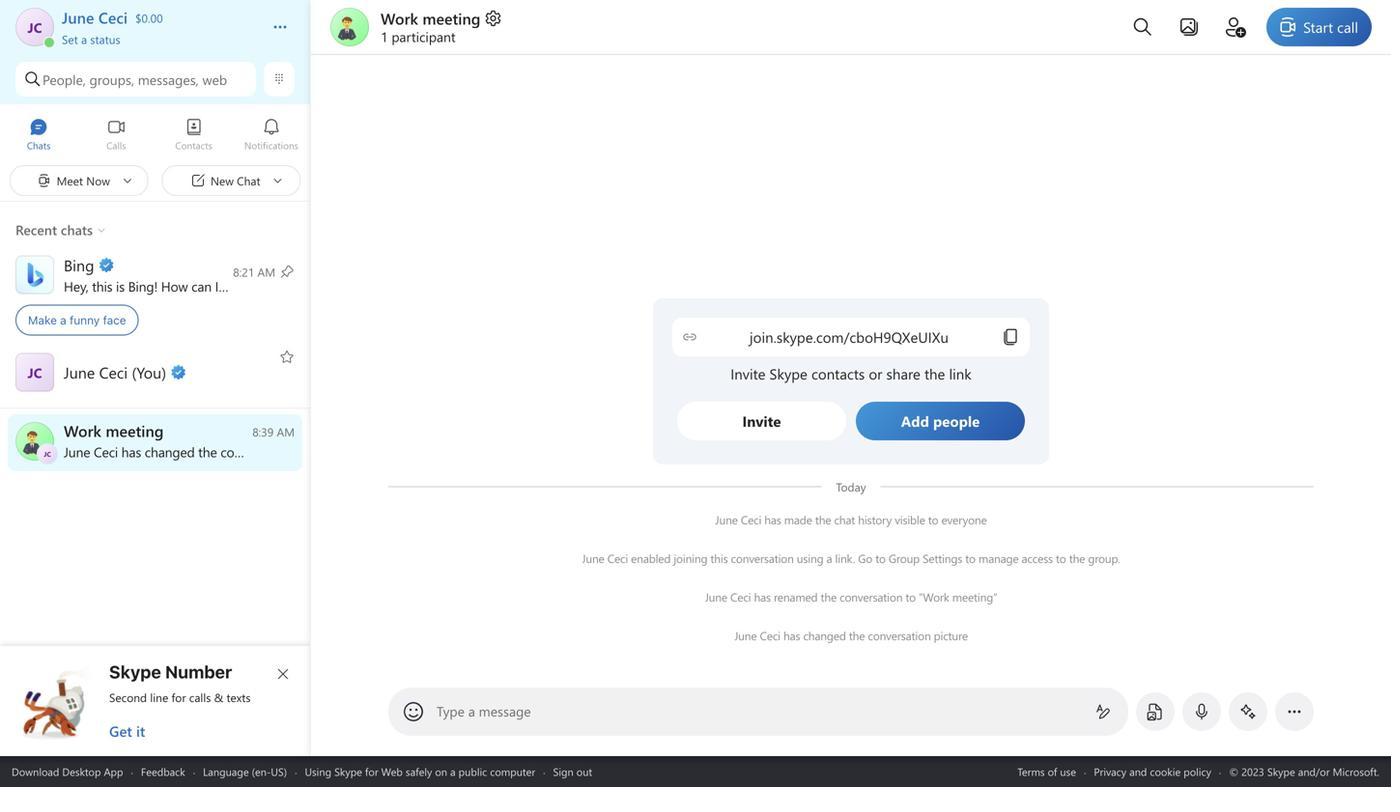 Task type: locate. For each thing, give the bounding box(es) containing it.
of
[[1048, 765, 1057, 779]]

june down joining
[[705, 589, 727, 605]]

ceci for enabled joining this conversation using a link. go to group settings to manage access to the group.
[[607, 551, 628, 566]]

"
[[993, 589, 997, 605]]

tab list
[[0, 109, 310, 162]]

app
[[104, 765, 123, 779]]

sign out link
[[553, 765, 592, 779]]

has for renamed
[[754, 589, 771, 605]]

a inside button
[[81, 31, 87, 47]]

this right joining
[[711, 551, 728, 566]]

ceci left enabled
[[607, 551, 628, 566]]

ceci
[[741, 512, 762, 528], [607, 551, 628, 566], [730, 589, 751, 605], [760, 628, 781, 643]]

2 vertical spatial conversation
[[868, 628, 931, 643]]

for left web
[[365, 765, 378, 779]]

to right go
[[876, 551, 886, 566]]

public
[[459, 765, 487, 779]]

a right make at the top left
[[60, 314, 66, 327]]

1 vertical spatial meeting
[[952, 589, 993, 605]]

the left chat
[[815, 512, 831, 528]]

a right the set
[[81, 31, 87, 47]]

june left made
[[715, 512, 738, 528]]

0 horizontal spatial work
[[381, 8, 418, 29]]

set a status button
[[62, 27, 253, 47]]

june ceci has renamed the conversation to " work meeting "
[[705, 589, 997, 605]]

a right on
[[450, 765, 456, 779]]

to right access
[[1056, 551, 1066, 566]]

june for june ceci has changed the conversation picture
[[734, 628, 757, 643]]

ceci down renamed
[[760, 628, 781, 643]]

a for status
[[81, 31, 87, 47]]

type
[[437, 702, 465, 720]]

0 horizontal spatial for
[[172, 690, 186, 705]]

ceci for has changed the conversation picture
[[760, 628, 781, 643]]

a for funny
[[60, 314, 66, 327]]

can
[[191, 277, 212, 295]]

has for made
[[765, 512, 781, 528]]

!
[[154, 277, 158, 295]]

june for june ceci has made the chat history visible to everyone
[[715, 512, 738, 528]]

type a message
[[437, 702, 531, 720]]

0 horizontal spatial skype
[[109, 662, 161, 683]]

june up "type a message" text field
[[734, 628, 757, 643]]

0 vertical spatial for
[[172, 690, 186, 705]]

changed
[[803, 628, 846, 643]]

skype right using
[[334, 765, 362, 779]]

for inside the "skype number" element
[[172, 690, 186, 705]]

a
[[81, 31, 87, 47], [60, 314, 66, 327], [827, 551, 832, 566], [468, 702, 475, 720], [450, 765, 456, 779]]

enabled
[[631, 551, 671, 566]]

terms of use link
[[1018, 765, 1076, 779]]

0 vertical spatial has
[[765, 512, 781, 528]]

the for june ceci has renamed the conversation to " work meeting "
[[821, 589, 837, 605]]

sign
[[553, 765, 574, 779]]

1 horizontal spatial this
[[711, 551, 728, 566]]

has
[[765, 512, 781, 528], [754, 589, 771, 605], [784, 628, 800, 643]]

for for web
[[365, 765, 378, 779]]

1 vertical spatial has
[[754, 589, 771, 605]]

0 vertical spatial conversation
[[731, 551, 794, 566]]

terms of use
[[1018, 765, 1076, 779]]

conversation left using
[[731, 551, 794, 566]]

work
[[381, 8, 418, 29], [923, 589, 949, 605]]

to
[[928, 512, 939, 528], [876, 551, 886, 566], [965, 551, 976, 566], [1056, 551, 1066, 566], [906, 589, 916, 605]]

june ceci has made the chat history visible to everyone
[[715, 512, 987, 528]]

make a funny face
[[28, 314, 126, 327]]

people,
[[43, 70, 86, 88]]

&
[[214, 690, 223, 705]]

0 horizontal spatial meeting
[[423, 8, 481, 29]]

1 horizontal spatial for
[[365, 765, 378, 779]]

conversation for to
[[840, 589, 903, 605]]

picture
[[934, 628, 968, 643]]

and
[[1130, 765, 1147, 779]]

the for june ceci has made the chat history visible to everyone
[[815, 512, 831, 528]]

funny
[[70, 314, 100, 327]]

0 vertical spatial meeting
[[423, 8, 481, 29]]

skype up second
[[109, 662, 161, 683]]

1 vertical spatial skype
[[334, 765, 362, 779]]

for
[[172, 690, 186, 705], [365, 765, 378, 779]]

1 vertical spatial conversation
[[840, 589, 903, 605]]

meeting
[[423, 8, 481, 29], [952, 589, 993, 605]]

using skype for web safely on a public computer
[[305, 765, 535, 779]]

a left link.
[[827, 551, 832, 566]]

1 vertical spatial for
[[365, 765, 378, 779]]

the right renamed
[[821, 589, 837, 605]]

0 vertical spatial work
[[381, 8, 418, 29]]

has left changed
[[784, 628, 800, 643]]

web
[[202, 70, 227, 88]]

"
[[919, 589, 923, 605]]

this left is
[[92, 277, 112, 295]]

how
[[161, 277, 188, 295]]

language (en-us) link
[[203, 765, 287, 779]]

ceci left made
[[741, 512, 762, 528]]

(en-
[[252, 765, 271, 779]]

the right changed
[[849, 628, 865, 643]]

policy
[[1184, 765, 1212, 779]]

group
[[889, 551, 920, 566]]

conversation down go
[[840, 589, 903, 605]]

the
[[815, 512, 831, 528], [1069, 551, 1085, 566], [821, 589, 837, 605], [849, 628, 865, 643]]

work meeting
[[381, 8, 481, 29]]

conversation down the "
[[868, 628, 931, 643]]

1 horizontal spatial work
[[923, 589, 949, 605]]

sign out
[[553, 765, 592, 779]]

has left made
[[765, 512, 781, 528]]

skype number element
[[16, 662, 295, 741]]

june for june ceci has renamed the conversation to " work meeting "
[[705, 589, 727, 605]]

1 horizontal spatial skype
[[334, 765, 362, 779]]

groups,
[[90, 70, 134, 88]]

2 vertical spatial has
[[784, 628, 800, 643]]

set a status
[[62, 31, 120, 47]]

1 vertical spatial work
[[923, 589, 949, 605]]

feedback
[[141, 765, 185, 779]]

conversation
[[731, 551, 794, 566], [840, 589, 903, 605], [868, 628, 931, 643]]

you
[[251, 277, 272, 295]]

conversation for using
[[731, 551, 794, 566]]

chat
[[834, 512, 855, 528]]

june left enabled
[[582, 551, 604, 566]]

1 vertical spatial this
[[711, 551, 728, 566]]

ceci for has made the chat history visible to everyone
[[741, 512, 762, 528]]

for right line
[[172, 690, 186, 705]]

messages,
[[138, 70, 199, 88]]

number
[[165, 662, 232, 683]]

make
[[28, 314, 57, 327]]

has left renamed
[[754, 589, 771, 605]]

get
[[109, 722, 132, 741]]

0 vertical spatial skype
[[109, 662, 161, 683]]

help
[[222, 277, 247, 295]]

0 vertical spatial this
[[92, 277, 112, 295]]

a right type
[[468, 702, 475, 720]]

people, groups, messages, web button
[[15, 62, 256, 97]]

today?
[[276, 277, 314, 295]]

this
[[92, 277, 112, 295], [711, 551, 728, 566]]

Type a message text field
[[437, 702, 1080, 722]]



Task type: vqa. For each thing, say whether or not it's contained in the screenshot.
Set a status
yes



Task type: describe. For each thing, give the bounding box(es) containing it.
status
[[90, 31, 120, 47]]

group.
[[1088, 551, 1120, 566]]

language (en-us)
[[203, 765, 287, 779]]

joining
[[674, 551, 708, 566]]

link.
[[835, 551, 855, 566]]

access
[[1022, 551, 1053, 566]]

feedback link
[[141, 765, 185, 779]]

work meeting button
[[381, 8, 503, 29]]

using
[[305, 765, 331, 779]]

it
[[136, 722, 145, 741]]

the for june ceci has changed the conversation picture
[[849, 628, 865, 643]]

on
[[435, 765, 447, 779]]

history
[[858, 512, 892, 528]]

using
[[797, 551, 824, 566]]

hey,
[[64, 277, 88, 295]]

1 horizontal spatial meeting
[[952, 589, 993, 605]]

cookie
[[1150, 765, 1181, 779]]

june ceci enabled joining this conversation using a link. go to group settings to manage access to the group.
[[582, 551, 1120, 566]]

second line for calls & texts
[[109, 690, 251, 705]]

us)
[[271, 765, 287, 779]]

line
[[150, 690, 168, 705]]

get it
[[109, 722, 145, 741]]

message
[[479, 702, 531, 720]]

texts
[[227, 690, 251, 705]]

has for changed
[[784, 628, 800, 643]]

go
[[858, 551, 873, 566]]

conversation for picture
[[868, 628, 931, 643]]

visible
[[895, 512, 925, 528]]

hey, this is bing ! how can i help you today?
[[64, 277, 317, 295]]

face
[[103, 314, 126, 327]]

to left the "
[[906, 589, 916, 605]]

june ceci has changed the conversation picture
[[734, 628, 968, 643]]

bing
[[128, 277, 154, 295]]

privacy
[[1094, 765, 1127, 779]]

privacy and cookie policy
[[1094, 765, 1212, 779]]

i
[[215, 277, 219, 295]]

manage
[[979, 551, 1019, 566]]

skype number
[[109, 662, 232, 683]]

settings
[[923, 551, 962, 566]]

computer
[[490, 765, 535, 779]]

terms
[[1018, 765, 1045, 779]]

is
[[116, 277, 125, 295]]

web
[[381, 765, 403, 779]]

download desktop app link
[[12, 765, 123, 779]]

second
[[109, 690, 147, 705]]

set
[[62, 31, 78, 47]]

out
[[577, 765, 592, 779]]

june for june ceci enabled joining this conversation using a link. go to group settings to manage access to the group.
[[582, 551, 604, 566]]

safely
[[406, 765, 432, 779]]

people, groups, messages, web
[[43, 70, 227, 88]]

to right settings
[[965, 551, 976, 566]]

the left group. on the bottom right of the page
[[1069, 551, 1085, 566]]

download desktop app
[[12, 765, 123, 779]]

calls
[[189, 690, 211, 705]]

ceci left renamed
[[730, 589, 751, 605]]

language
[[203, 765, 249, 779]]

0 horizontal spatial this
[[92, 277, 112, 295]]

made
[[784, 512, 812, 528]]

a for message
[[468, 702, 475, 720]]

to right 'visible'
[[928, 512, 939, 528]]

everyone
[[941, 512, 987, 528]]

for for calls
[[172, 690, 186, 705]]

use
[[1060, 765, 1076, 779]]

privacy and cookie policy link
[[1094, 765, 1212, 779]]

download
[[12, 765, 59, 779]]

using skype for web safely on a public computer link
[[305, 765, 535, 779]]

renamed
[[774, 589, 818, 605]]

desktop
[[62, 765, 101, 779]]



